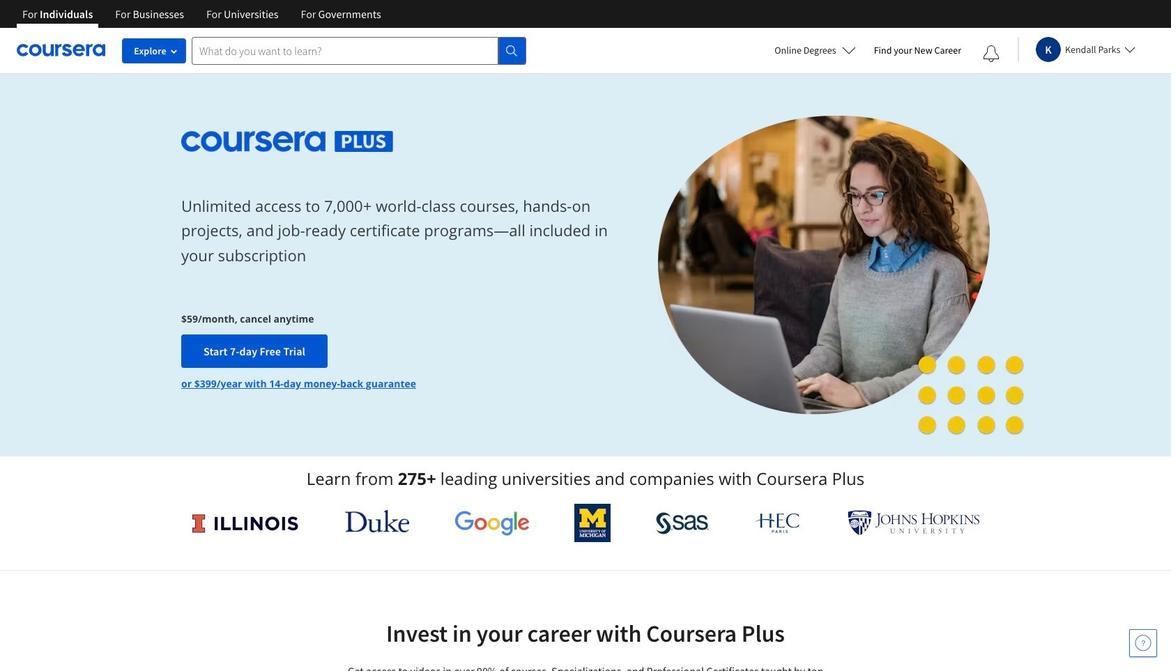Task type: locate. For each thing, give the bounding box(es) containing it.
banner navigation
[[11, 0, 392, 28]]

google image
[[455, 511, 530, 536]]

help center image
[[1136, 635, 1152, 652]]

None search field
[[192, 37, 527, 65]]

university of illinois at urbana-champaign image
[[191, 512, 300, 535]]

coursera plus image
[[181, 131, 394, 152]]

duke university image
[[345, 511, 410, 533]]

sas image
[[656, 512, 709, 535]]

hec paris image
[[754, 509, 803, 538]]



Task type: vqa. For each thing, say whether or not it's contained in the screenshot.
University of Illinois at Urbana-Champaign image
yes



Task type: describe. For each thing, give the bounding box(es) containing it.
coursera image
[[17, 39, 105, 62]]

What do you want to learn? text field
[[192, 37, 499, 65]]

university of michigan image
[[575, 504, 611, 543]]

johns hopkins university image
[[848, 511, 981, 536]]



